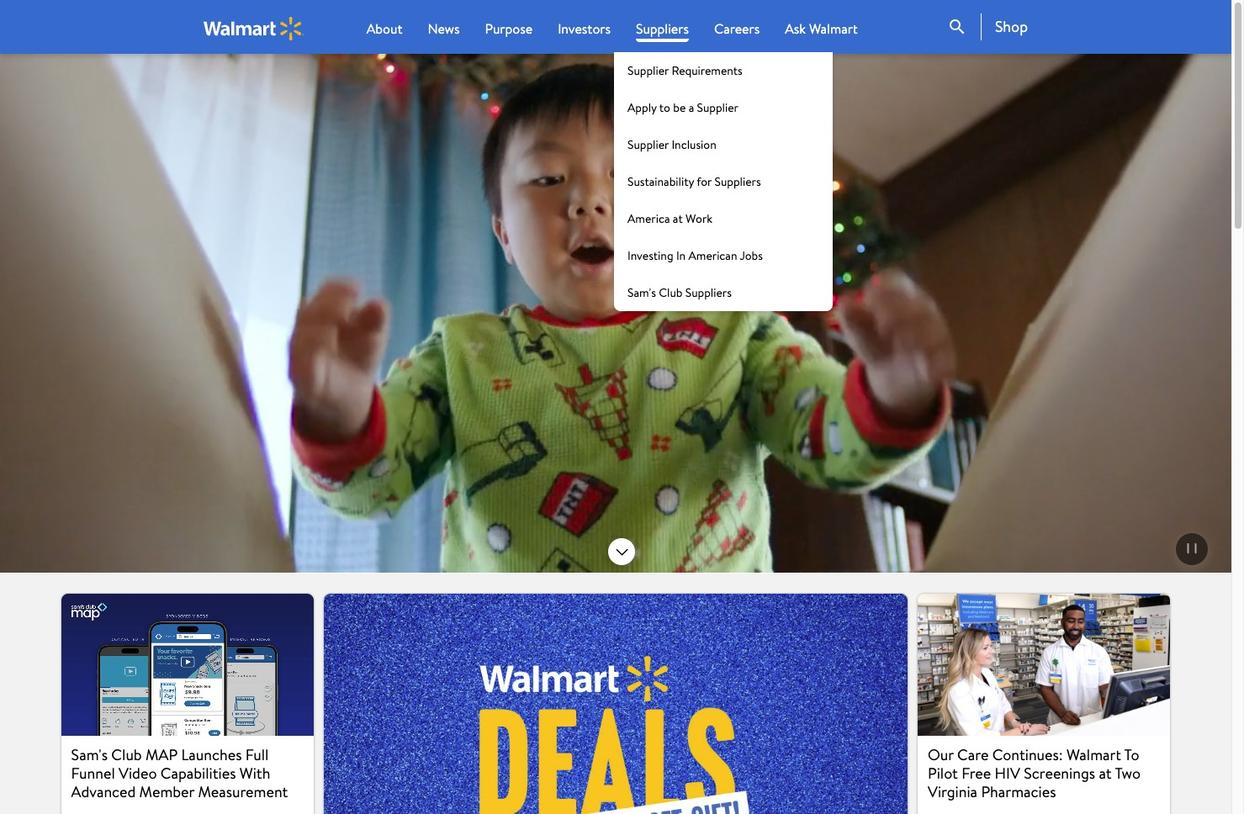 Task type: vqa. For each thing, say whether or not it's contained in the screenshot.
bottom "Suppliers"
yes



Task type: locate. For each thing, give the bounding box(es) containing it.
jobs
[[740, 247, 763, 264]]

club left map
[[111, 745, 142, 766]]

walmart right ask
[[809, 19, 858, 38]]

club down in
[[659, 284, 683, 301]]

ask
[[785, 19, 806, 38]]

club inside sam's club map launches full funnel video capabilities with advanced member measurement
[[111, 745, 142, 766]]

0 vertical spatial club
[[659, 284, 683, 301]]

pharmacies
[[981, 782, 1056, 803]]

0 vertical spatial suppliers
[[636, 19, 689, 38]]

sam's for sam's club suppliers
[[628, 284, 656, 301]]

shop link
[[981, 13, 1028, 40]]

0 vertical spatial sam's
[[628, 284, 656, 301]]

news button
[[428, 19, 460, 39]]

careers link
[[714, 19, 760, 39]]

walmart left to
[[1067, 745, 1121, 766]]

at inside america at work link
[[673, 210, 683, 227]]

walmart
[[809, 19, 858, 38], [1067, 745, 1121, 766]]

1 horizontal spatial club
[[659, 284, 683, 301]]

america at work link
[[614, 200, 833, 237]]

supplier right "a"
[[697, 99, 739, 116]]

supplier up apply
[[628, 62, 669, 79]]

0 horizontal spatial sam's
[[71, 745, 108, 766]]

at left two
[[1099, 763, 1112, 784]]

1 horizontal spatial sam's
[[628, 284, 656, 301]]

suppliers for sustainability for suppliers
[[715, 173, 761, 190]]

hiv
[[995, 763, 1021, 784]]

supplier down apply
[[628, 136, 669, 153]]

2 vertical spatial supplier
[[628, 136, 669, 153]]

capabilities
[[161, 763, 236, 784]]

suppliers
[[636, 19, 689, 38], [715, 173, 761, 190], [686, 284, 732, 301]]

investing
[[628, 247, 674, 264]]

sustainability
[[628, 173, 694, 190]]

sam's club suppliers
[[628, 284, 732, 301]]

measurement
[[198, 782, 288, 803]]

1 vertical spatial sam's
[[71, 745, 108, 766]]

advanced
[[71, 782, 136, 803]]

map
[[146, 745, 178, 766]]

club
[[659, 284, 683, 301], [111, 745, 142, 766]]

search
[[947, 17, 968, 37]]

our
[[928, 745, 954, 766]]

sam's inside sam's club map launches full funnel video capabilities with advanced member measurement
[[71, 745, 108, 766]]

0 vertical spatial supplier
[[628, 62, 669, 79]]

sam's down "investing"
[[628, 284, 656, 301]]

suppliers up supplier requirements
[[636, 19, 689, 38]]

0 horizontal spatial at
[[673, 210, 683, 227]]

sustainability for suppliers
[[628, 173, 761, 190]]

1 vertical spatial suppliers
[[715, 173, 761, 190]]

0 vertical spatial at
[[673, 210, 683, 227]]

american
[[689, 247, 738, 264]]

investors
[[558, 19, 611, 38]]

america
[[628, 210, 670, 227]]

supplier
[[628, 62, 669, 79], [697, 99, 739, 116], [628, 136, 669, 153]]

0 horizontal spatial walmart
[[809, 19, 858, 38]]

sam's up advanced
[[71, 745, 108, 766]]

be
[[673, 99, 686, 116]]

1 vertical spatial walmart
[[1067, 745, 1121, 766]]

a
[[689, 99, 694, 116]]

careers
[[714, 19, 760, 38]]

sam's club map launches full funnel video capabilities with advanced member measurement
[[71, 745, 288, 803]]

at
[[673, 210, 683, 227], [1099, 763, 1112, 784]]

1 vertical spatial club
[[111, 745, 142, 766]]

at left work
[[673, 210, 683, 227]]

supplier inclusion link
[[614, 126, 833, 163]]

suppliers right for in the top of the page
[[715, 173, 761, 190]]

1 horizontal spatial walmart
[[1067, 745, 1121, 766]]

sam's for sam's club map launches full funnel video capabilities with advanced member measurement
[[71, 745, 108, 766]]

apply
[[628, 99, 657, 116]]

supplier requirements
[[628, 62, 743, 79]]

2 vertical spatial suppliers
[[686, 284, 732, 301]]

supplier requirements link
[[614, 52, 833, 89]]

0 horizontal spatial club
[[111, 745, 142, 766]]

sam's
[[628, 284, 656, 301], [71, 745, 108, 766]]

sustainability for suppliers link
[[614, 163, 833, 200]]

suppliers down american
[[686, 284, 732, 301]]

about
[[367, 19, 403, 38]]

virginia
[[928, 782, 978, 803]]

shop
[[995, 16, 1028, 37]]

don't claus a scene, get last-minute gifts at walmart image
[[324, 594, 908, 815]]

ask walmart link
[[785, 19, 858, 39]]

suppliers for sam's club suppliers
[[686, 284, 732, 301]]

1 horizontal spatial at
[[1099, 763, 1112, 784]]

investing in american jobs link
[[614, 237, 833, 274]]

full
[[246, 745, 269, 766]]

to
[[1125, 745, 1140, 766]]

1 vertical spatial at
[[1099, 763, 1112, 784]]

to
[[659, 99, 671, 116]]



Task type: describe. For each thing, give the bounding box(es) containing it.
pilot
[[928, 763, 958, 784]]

supplier inclusion
[[628, 136, 717, 153]]

apply to be a supplier link
[[614, 89, 833, 126]]

funnel
[[71, 763, 115, 784]]

for
[[697, 173, 712, 190]]

1 vertical spatial supplier
[[697, 99, 739, 116]]

video
[[119, 763, 157, 784]]

walmart inside our care continues: walmart to pilot free hiv screenings at two virginia pharmacies
[[1067, 745, 1121, 766]]

at inside our care continues: walmart to pilot free hiv screenings at two virginia pharmacies
[[1099, 763, 1112, 784]]

member
[[139, 782, 194, 803]]

our care continues: walmart to pilot free hiv screenings at two virginia pharmacies
[[928, 745, 1141, 803]]

in
[[676, 247, 686, 264]]

america at work
[[628, 210, 713, 227]]

work
[[686, 210, 713, 227]]

launches
[[181, 745, 242, 766]]

supplier for supplier requirements
[[628, 62, 669, 79]]

requirements
[[672, 62, 743, 79]]

free
[[962, 763, 991, 784]]

purpose button
[[485, 19, 533, 39]]

sam's club suppliers link
[[614, 274, 833, 311]]

purpose
[[485, 19, 533, 38]]

suppliers button
[[636, 19, 689, 42]]

ask walmart
[[785, 19, 858, 38]]

inclusion
[[672, 136, 717, 153]]

supplier for supplier inclusion
[[628, 136, 669, 153]]

our care continues: walmart to pilot free hiv screenings at two virginia pharmacies link
[[918, 594, 1171, 815]]

investors button
[[558, 19, 611, 39]]

news
[[428, 19, 460, 38]]

investing in american jobs
[[628, 247, 763, 264]]

continues:
[[993, 745, 1063, 766]]

club for map
[[111, 745, 142, 766]]

club for suppliers
[[659, 284, 683, 301]]

with
[[240, 763, 270, 784]]

screenings
[[1024, 763, 1096, 784]]

care
[[958, 745, 989, 766]]

0 vertical spatial walmart
[[809, 19, 858, 38]]

apply to be a supplier
[[628, 99, 739, 116]]

about button
[[367, 19, 403, 39]]

home image
[[204, 16, 304, 40]]

sam's club map launches full funnel video capabilities with advanced member measurement link
[[61, 594, 314, 815]]

two
[[1115, 763, 1141, 784]]



